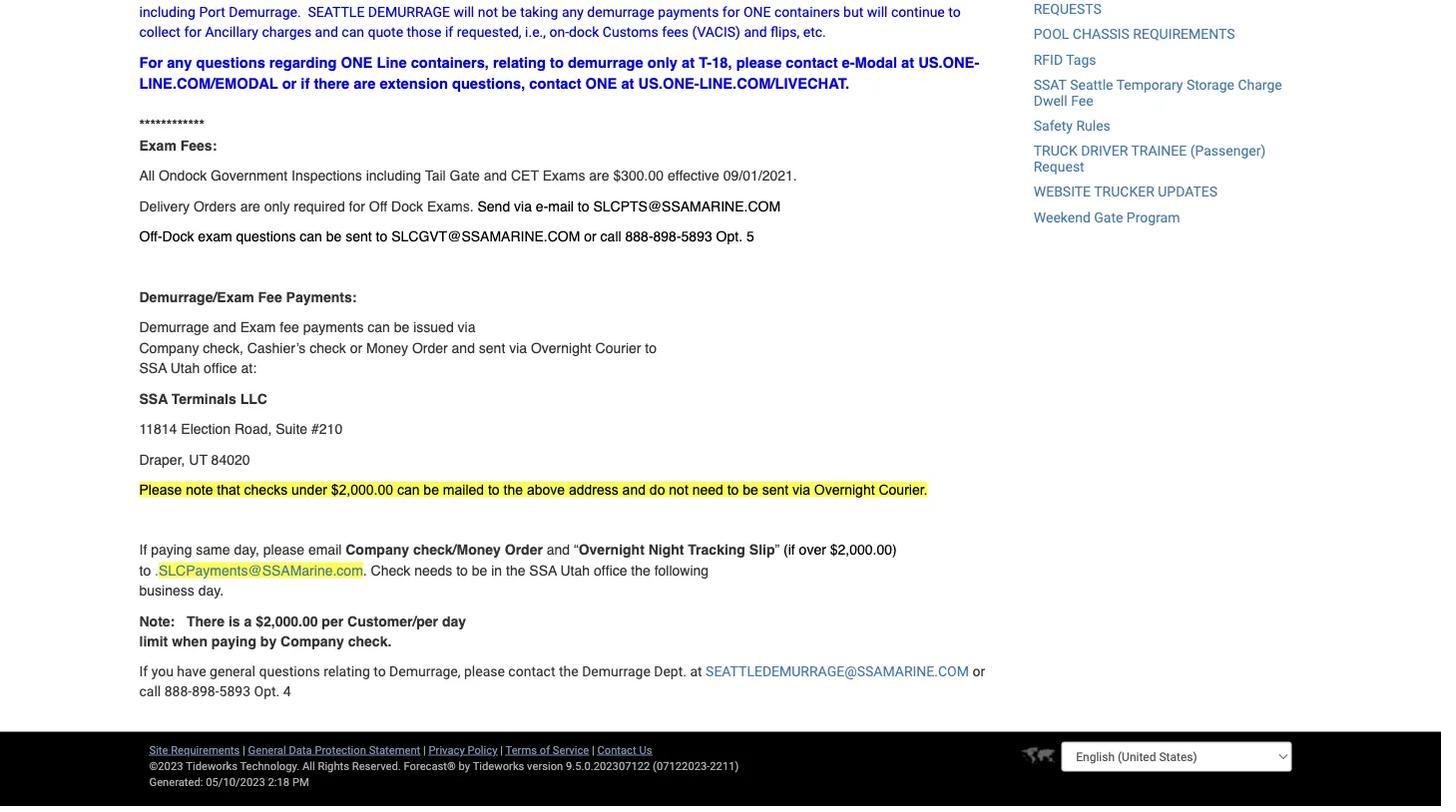 Task type: locate. For each thing, give the bounding box(es) containing it.
1 . from the left
[[155, 563, 159, 579]]

1 horizontal spatial modal
[[855, 54, 898, 71]]

2 if from the top
[[139, 665, 148, 681]]

collect up 'for'
[[139, 24, 181, 40]]

1 vertical spatial contact
[[530, 75, 582, 92]]

including up off
[[366, 168, 421, 184]]

containers
[[775, 4, 840, 20]]

at
[[682, 54, 695, 71], [902, 54, 915, 71], [622, 75, 635, 92], [690, 665, 703, 681]]

1 horizontal spatial including
[[366, 168, 421, 184]]

or call 888-898-5893 opt. 4
[[139, 665, 986, 701]]

1 will from the left
[[454, 4, 475, 20]]

2:18
[[268, 776, 290, 789]]

1 horizontal spatial fee
[[1072, 93, 1094, 109]]

data
[[289, 744, 312, 757]]

to right courier at the left top
[[645, 341, 657, 356]]

2 horizontal spatial sent
[[763, 483, 789, 498]]

not right do
[[669, 483, 689, 498]]

note
[[186, 483, 213, 498]]

terminals llc
[[171, 391, 267, 407]]

please down day
[[464, 665, 505, 681]]

seattledemurrage@ssamarine.com
[[706, 665, 970, 681]]

1 vertical spatial e-
[[842, 54, 855, 71]]

dock
[[392, 199, 423, 215], [162, 229, 194, 245]]

modal inside one has been working with e-modal to collect all of their demurrage nationwide for over the past year, including port demurrage.  seattle demurrage will not be taking any demurrage payments for one containers but will continue to collect for ancillary charges and can quote those if requested, i.e., on-dock customs fees (vacis) and flips, etc.
[[509, 0, 548, 0]]

1 vertical spatial relating
[[324, 665, 370, 681]]

questions up 4
[[259, 665, 320, 681]]

all up delivery
[[139, 168, 155, 184]]

1 vertical spatial opt.
[[254, 685, 280, 701]]

demurrage up (vacis) at the top
[[678, 0, 745, 0]]

opt. left 4
[[254, 685, 280, 701]]

one up there
[[341, 54, 373, 71]]

fee inside peel off / special stacking requests pool chassis requirements rfid tags ssat seattle temporary storage charge dwell fee safety rules truck driver trainee (passenger) request website trucker updates weekend gate program
[[1072, 93, 1094, 109]]

0 horizontal spatial collect
[[139, 24, 181, 40]]

year,
[[925, 0, 953, 0]]

of
[[630, 0, 643, 0], [540, 744, 550, 757]]

0 horizontal spatial of
[[540, 744, 550, 757]]

2 vertical spatial sent
[[763, 483, 789, 498]]

1 vertical spatial if
[[139, 665, 148, 681]]

0 vertical spatial $2,000.00
[[331, 483, 393, 498]]

working
[[416, 0, 465, 0]]

0 vertical spatial modal
[[509, 0, 548, 0]]

| up 9.5.0.202307122
[[592, 744, 595, 757]]

paying inside if paying same day, please email company check/money order and " overnight night tracking slip " (if over $2,000.00) to . slcpayments@ssamarine.com . check needs to be in the ssa utah office the following business day.
[[151, 543, 192, 559]]

to inside demurrage and exam fee payments can be issued via company check, cashier's check or money order and sent via overnight courier to ssa utah office at:
[[645, 341, 657, 356]]

1 vertical spatial payments
[[303, 320, 364, 336]]

0 vertical spatial ssa
[[139, 361, 167, 377]]

there
[[314, 75, 350, 92]]

0 vertical spatial relating
[[493, 54, 546, 71]]

fees:
[[180, 138, 217, 154]]

2 vertical spatial company
[[281, 635, 344, 651]]

only down fees
[[648, 54, 678, 71]]

us.one- down continue in the right of the page
[[919, 54, 980, 71]]

of inside site requirements | general data protection statement | privacy policy | terms of service | contact us ©2023 tideworks technology. all rights reserved. forecast® by tideworks version 9.5.0.202307122 (07122023-2211) generated: 05/10/2023 2:18 pm
[[540, 744, 550, 757]]

0 horizontal spatial paying
[[151, 543, 192, 559]]

order
[[412, 341, 448, 356], [505, 543, 543, 559]]

dock right off
[[392, 199, 423, 215]]

site requirements | general data protection statement | privacy policy | terms of service | contact us ©2023 tideworks technology. all rights reserved. forecast® by tideworks version 9.5.0.202307122 (07122023-2211) generated: 05/10/2023 2:18 pm
[[149, 744, 739, 789]]

1 vertical spatial including
[[366, 168, 421, 184]]

898- down slcpts@ssamarine.com
[[654, 229, 682, 245]]

1 vertical spatial paying
[[212, 635, 257, 651]]

dept.
[[654, 665, 687, 681]]

0 horizontal spatial call
[[139, 685, 161, 701]]

1 horizontal spatial please
[[464, 665, 505, 681]]

that
[[217, 483, 240, 498]]

relating
[[493, 54, 546, 71], [324, 665, 370, 681]]

demurrage
[[678, 0, 745, 0], [587, 4, 655, 20], [568, 54, 644, 71]]

1 vertical spatial any
[[167, 54, 192, 71]]

if inside if paying same day, please email company check/money order and " overnight night tracking slip " (if over $2,000.00) to . slcpayments@ssamarine.com . check needs to be in the ssa utah office the following business day.
[[139, 543, 147, 559]]

courier.
[[879, 483, 928, 498]]

line.com/livechat.
[[700, 75, 850, 92]]

1 vertical spatial order
[[505, 543, 543, 559]]

suite
[[276, 422, 308, 438]]

email
[[308, 543, 342, 559]]

one down the dock
[[586, 75, 617, 92]]

ssa up 11814
[[139, 391, 168, 407]]

ondock
[[159, 168, 207, 184]]

pm
[[292, 776, 309, 789]]

seattle
[[308, 4, 365, 20]]

company inside if paying same day, please email company check/money order and " overnight night tracking slip " (if over $2,000.00) to . slcpayments@ssamarine.com . check needs to be in the ssa utah office the following business day.
[[346, 543, 409, 559]]

or inside or call 888-898-5893 opt. 4
[[973, 665, 986, 681]]

will right but
[[867, 4, 888, 20]]

and left cet
[[484, 168, 507, 184]]

0 vertical spatial fee
[[1072, 93, 1094, 109]]

************ exam fees:
[[139, 117, 217, 154]]

need
[[693, 483, 724, 498]]

0 vertical spatial exam
[[139, 138, 177, 154]]

site
[[149, 744, 168, 757]]

.
[[155, 563, 159, 579], [363, 563, 367, 579]]

not down with
[[478, 4, 498, 20]]

customs
[[603, 24, 659, 40]]

1 horizontal spatial call
[[601, 229, 622, 245]]

1 horizontal spatial dock
[[392, 199, 423, 215]]

slcpts@ssamarine.com
[[594, 199, 781, 215]]

0 vertical spatial not
[[478, 4, 498, 20]]

all ondock government inspections including tail gate and cet exams are $300.00 effective 09/01/2021.
[[139, 168, 798, 184]]

terms
[[506, 744, 537, 757]]

$2,000.00 inside note:   there is a $2,000.00 per customer/per day limit when paying by company check.
[[256, 614, 318, 630]]

company up check
[[346, 543, 409, 559]]

the left past in the right top of the page
[[872, 0, 891, 0]]

charges
[[262, 24, 312, 40]]

in
[[492, 563, 502, 579]]

any right 'for'
[[167, 54, 192, 71]]

fee up the safety rules 'link'
[[1072, 93, 1094, 109]]

0 vertical spatial including
[[139, 4, 196, 20]]

0 horizontal spatial e-
[[498, 0, 509, 0]]

0 horizontal spatial dock
[[162, 229, 194, 245]]

and left flips,
[[744, 24, 768, 40]]

1 horizontal spatial payments
[[658, 4, 719, 20]]

be up requested,
[[502, 4, 517, 20]]

order inside demurrage and exam fee payments can be issued via company check, cashier's check or money order and sent via overnight courier to ssa utah office at:
[[412, 341, 448, 356]]

0 vertical spatial questions
[[196, 54, 265, 71]]

2 vertical spatial demurrage
[[568, 54, 644, 71]]

e- down cet
[[536, 199, 549, 215]]

paying down is
[[212, 635, 257, 651]]

1 vertical spatial if
[[301, 75, 310, 92]]

1 horizontal spatial office
[[594, 563, 628, 579]]

quote
[[368, 24, 404, 40]]

contact down "etc." at the right top
[[786, 54, 838, 71]]

peel
[[1034, 0, 1067, 2]]

be inside one has been working with e-modal to collect all of their demurrage nationwide for over the past year, including port demurrage.  seattle demurrage will not be taking any demurrage payments for one containers but will continue to collect for ancillary charges and can quote those if requested, i.e., on-dock customs fees (vacis) and flips, etc.
[[502, 4, 517, 20]]

slcpayments@ssamarine.com link
[[159, 563, 363, 579]]

| left general
[[243, 744, 245, 757]]

1 horizontal spatial 898-
[[654, 229, 682, 245]]

overnight inside demurrage and exam fee payments can be issued via company check, cashier's check or money order and sent via overnight courier to ssa utah office at:
[[531, 341, 592, 356]]

5893 down general
[[219, 685, 251, 701]]

1 | from the left
[[243, 744, 245, 757]]

1 vertical spatial 888-
[[164, 685, 192, 701]]

0 vertical spatial 888-
[[626, 229, 654, 245]]

overnight left courier at the left top
[[531, 341, 592, 356]]

| up forecast®
[[423, 744, 426, 757]]

do
[[650, 483, 665, 498]]

1 vertical spatial questions
[[236, 229, 296, 245]]

e- inside for any questions regarding one line containers, relating to demurrage only at t-18, please contact e-modal at us.one- line.com/emodal or if there are extension questions, contact one at us.one-line.com/livechat.
[[842, 54, 855, 71]]

are inside for any questions regarding one line containers, relating to demurrage only at t-18, please contact e-modal at us.one- line.com/emodal or if there are extension questions, contact one at us.one-line.com/livechat.
[[354, 75, 376, 92]]

customer/per
[[348, 614, 438, 630]]

when
[[172, 635, 208, 651]]

demurrage down the dock
[[568, 54, 644, 71]]

1 horizontal spatial are
[[354, 75, 376, 92]]

rights
[[318, 760, 349, 773]]

questions up line.com/emodal
[[196, 54, 265, 71]]

1 vertical spatial modal
[[855, 54, 898, 71]]

all up pm
[[303, 760, 315, 773]]

1 horizontal spatial sent
[[479, 341, 506, 356]]

demurrage down demurrage/exam at the top left of the page
[[139, 320, 209, 336]]

can down required
[[300, 229, 322, 245]]

0 horizontal spatial will
[[454, 4, 475, 20]]

1 horizontal spatial e-
[[536, 199, 549, 215]]

to inside for any questions regarding one line containers, relating to demurrage only at t-18, please contact e-modal at us.one- line.com/emodal or if there are extension questions, contact one at us.one-line.com/livechat.
[[550, 54, 564, 71]]

off-dock exam questions can be sent to slcgvt@ssamarine.com or call 888-898-5893 opt. 5
[[139, 229, 755, 245]]

exam up cashier's
[[240, 320, 276, 336]]

0 vertical spatial please
[[737, 54, 782, 71]]

1 horizontal spatial any
[[562, 4, 584, 20]]

if left you
[[139, 665, 148, 681]]

1 vertical spatial not
[[669, 483, 689, 498]]

e- down but
[[842, 54, 855, 71]]

truck driver trainee (passenger) request link
[[1034, 143, 1267, 175]]

#210
[[312, 422, 343, 438]]

e- inside one has been working with e-modal to collect all of their demurrage nationwide for over the past year, including port demurrage.  seattle demurrage will not be taking any demurrage payments for one containers but will continue to collect for ancillary charges and can quote those if requested, i.e., on-dock customs fees (vacis) and flips, etc.
[[498, 0, 509, 0]]

chassis
[[1073, 27, 1130, 43]]

dock
[[569, 24, 599, 40]]

898- inside or call 888-898-5893 opt. 4
[[192, 685, 219, 701]]

regarding
[[269, 54, 337, 71]]

over up but
[[841, 0, 868, 0]]

1 horizontal spatial over
[[841, 0, 868, 0]]

by
[[260, 635, 277, 651], [459, 760, 470, 773]]

1 vertical spatial office
[[594, 563, 628, 579]]

2 vertical spatial e-
[[536, 199, 549, 215]]

can up money
[[368, 320, 390, 336]]

1 vertical spatial of
[[540, 744, 550, 757]]

if paying same day, please email company check/money order and " overnight night tracking slip " (if over $2,000.00) to . slcpayments@ssamarine.com . check needs to be in the ssa utah office the following business day.
[[139, 543, 897, 600]]

if up 'business'
[[139, 543, 147, 559]]

to down check/money
[[457, 563, 468, 579]]

overnight left night
[[579, 543, 645, 559]]

1 if from the top
[[139, 543, 147, 559]]

opt. inside or call 888-898-5893 opt. 4
[[254, 685, 280, 701]]

0 vertical spatial are
[[354, 75, 376, 92]]

1 vertical spatial sent
[[479, 341, 506, 356]]

2211)
[[710, 760, 739, 773]]

1 vertical spatial call
[[139, 685, 161, 701]]

2 horizontal spatial please
[[737, 54, 782, 71]]

0 vertical spatial of
[[630, 0, 643, 0]]

call down you
[[139, 685, 161, 701]]

1 vertical spatial all
[[303, 760, 315, 773]]

0 vertical spatial demurrage
[[139, 320, 209, 336]]

relating down check.
[[324, 665, 370, 681]]

collect left all
[[568, 0, 609, 0]]

898- down have
[[192, 685, 219, 701]]

2 vertical spatial please
[[464, 665, 505, 681]]

0 horizontal spatial exam
[[139, 138, 177, 154]]

any up the dock
[[562, 4, 584, 20]]

via
[[514, 199, 532, 215], [458, 320, 476, 336], [509, 341, 527, 356], [793, 483, 811, 498]]

. left check
[[363, 563, 367, 579]]

if down regarding
[[301, 75, 310, 92]]

slcpayments@ssamarine.com
[[159, 563, 363, 579]]

if right the those
[[445, 24, 454, 40]]

0 vertical spatial opt.
[[717, 229, 743, 245]]

over inside if paying same day, please email company check/money order and " overnight night tracking slip " (if over $2,000.00) to . slcpayments@ssamarine.com . check needs to be in the ssa utah office the following business day.
[[799, 543, 827, 559]]

protection
[[315, 744, 366, 757]]

4
[[283, 685, 291, 701]]

rfid
[[1034, 52, 1064, 68]]

sent inside demurrage and exam fee payments can be issued via company check, cashier's check or money order and sent via overnight courier to ssa utah office at:
[[479, 341, 506, 356]]

line
[[377, 54, 407, 71]]

0 horizontal spatial please
[[263, 543, 305, 559]]

modal
[[509, 0, 548, 0], [855, 54, 898, 71]]

1 horizontal spatial company
[[281, 635, 344, 651]]

business
[[139, 584, 194, 600]]

and
[[315, 24, 338, 40], [744, 24, 768, 40], [484, 168, 507, 184], [213, 320, 236, 336], [452, 341, 475, 356], [623, 483, 646, 498], [547, 543, 570, 559]]

questions inside for any questions regarding one line containers, relating to demurrage only at t-18, please contact e-modal at us.one- line.com/emodal or if there are extension questions, contact one at us.one-line.com/livechat.
[[196, 54, 265, 71]]

0 vertical spatial payments
[[658, 4, 719, 20]]

ssa up ssa terminals llc on the left of the page
[[139, 361, 167, 377]]

demurrage/exam fee payments:
[[139, 290, 357, 306]]

if for if you have general questions relating to demurrage, please contact the demurrage dept. at seattledemurrage@ssamarine.com
[[139, 665, 148, 681]]

0 horizontal spatial us.one-
[[639, 75, 700, 92]]

only down government on the top
[[264, 199, 290, 215]]

0 horizontal spatial including
[[139, 4, 196, 20]]

5893 inside or call 888-898-5893 opt. 4
[[219, 685, 251, 701]]

address
[[569, 483, 619, 498]]

statement
[[369, 744, 421, 757]]

the up service on the bottom of the page
[[559, 665, 579, 681]]

0 vertical spatial if
[[445, 24, 454, 40]]

to down "on-"
[[550, 54, 564, 71]]

please up the "slcpayments@ssamarine.com"
[[263, 543, 305, 559]]

(passenger)
[[1191, 143, 1267, 160]]

ssa inside if paying same day, please email company check/money order and " overnight night tracking slip " (if over $2,000.00) to . slcpayments@ssamarine.com . check needs to be in the ssa utah office the following business day.
[[530, 563, 557, 579]]

company down per at the left
[[281, 635, 344, 651]]

questions,
[[452, 75, 526, 92]]

opt. left 5
[[717, 229, 743, 245]]

1 vertical spatial company
[[346, 543, 409, 559]]

generated:
[[149, 776, 203, 789]]

by inside site requirements | general data protection statement | privacy policy | terms of service | contact us ©2023 tideworks technology. all rights reserved. forecast® by tideworks version 9.5.0.202307122 (07122023-2211) generated: 05/10/2023 2:18 pm
[[459, 760, 470, 773]]

1 vertical spatial collect
[[139, 24, 181, 40]]

ssa right "in" in the bottom of the page
[[530, 563, 557, 579]]

fees
[[662, 24, 689, 40]]

including
[[139, 4, 196, 20], [366, 168, 421, 184]]

website
[[1034, 184, 1092, 201]]

dock down delivery
[[162, 229, 194, 245]]

1 horizontal spatial .
[[363, 563, 367, 579]]

off-
[[139, 229, 162, 245]]

any inside one has been working with e-modal to collect all of their demurrage nationwide for over the past year, including port demurrage.  seattle demurrage will not be taking any demurrage payments for one containers but will continue to collect for ancillary charges and can quote those if requested, i.e., on-dock customs fees (vacis) and flips, etc.
[[562, 4, 584, 20]]

0 vertical spatial over
[[841, 0, 868, 0]]

t-
[[699, 54, 712, 71]]

0 horizontal spatial $2,000.00
[[256, 614, 318, 630]]

extension
[[380, 75, 448, 92]]

payments inside one has been working with e-modal to collect all of their demurrage nationwide for over the past year, including port demurrage.  seattle demurrage will not be taking any demurrage payments for one containers but will continue to collect for ancillary charges and can quote those if requested, i.e., on-dock customs fees (vacis) and flips, etc.
[[658, 4, 719, 20]]

fee up the fee
[[258, 290, 282, 306]]

exam inside demurrage and exam fee payments can be issued via company check, cashier's check or money order and sent via overnight courier to ssa utah office at:
[[240, 320, 276, 336]]

and left "
[[547, 543, 570, 559]]

terms of service link
[[506, 744, 589, 757]]

0 vertical spatial overnight
[[531, 341, 592, 356]]

1 horizontal spatial 888-
[[626, 229, 654, 245]]

paying up 'business'
[[151, 543, 192, 559]]

driver
[[1082, 143, 1129, 160]]

09/01/2021.
[[724, 168, 798, 184]]

office inside if paying same day, please email company check/money order and " overnight night tracking slip " (if over $2,000.00) to . slcpayments@ssamarine.com . check needs to be in the ssa utah office the following business day.
[[594, 563, 628, 579]]

office left following
[[594, 563, 628, 579]]

one down nationwide
[[744, 4, 771, 20]]

1 horizontal spatial gate
[[1095, 210, 1124, 226]]

are right there
[[354, 75, 376, 92]]

2 will from the left
[[867, 4, 888, 20]]

note:   there is a $2,000.00 per customer/per day limit when paying by company check.
[[139, 614, 466, 651]]

office
[[204, 361, 237, 377], [594, 563, 628, 579]]

2 vertical spatial contact
[[509, 665, 556, 681]]

privacy policy link
[[429, 744, 498, 757]]

0 vertical spatial if
[[139, 543, 147, 559]]

1 horizontal spatial if
[[445, 24, 454, 40]]

to right mailed
[[488, 483, 500, 498]]

exam down ************
[[139, 138, 177, 154]]

contact up terms
[[509, 665, 556, 681]]

0 vertical spatial sent
[[346, 229, 372, 245]]

888- down have
[[164, 685, 192, 701]]

relating inside for any questions regarding one line containers, relating to demurrage only at t-18, please contact e-modal at us.one- line.com/emodal or if there are extension questions, contact one at us.one-line.com/livechat.
[[493, 54, 546, 71]]

1 horizontal spatial utah
[[561, 563, 590, 579]]

| up tideworks
[[501, 744, 503, 757]]

by inside note:   there is a $2,000.00 per customer/per day limit when paying by company check.
[[260, 635, 277, 651]]

the inside one has been working with e-modal to collect all of their demurrage nationwide for over the past year, including port demurrage.  seattle demurrage will not be taking any demurrage payments for one containers but will continue to collect for ancillary charges and can quote those if requested, i.e., on-dock customs fees (vacis) and flips, etc.
[[872, 0, 891, 0]]

us.one- down t-
[[639, 75, 700, 92]]

company inside demurrage and exam fee payments can be issued via company check, cashier's check or money order and sent via overnight courier to ssa utah office at:
[[139, 341, 199, 356]]

ssa inside demurrage and exam fee payments can be issued via company check, cashier's check or money order and sent via overnight courier to ssa utah office at:
[[139, 361, 167, 377]]

and down seattle
[[315, 24, 338, 40]]

. up 'business'
[[155, 563, 159, 579]]

1 vertical spatial please
[[263, 543, 305, 559]]

2 vertical spatial ssa
[[530, 563, 557, 579]]

2 vertical spatial overnight
[[579, 543, 645, 559]]

1 vertical spatial gate
[[1095, 210, 1124, 226]]

0 horizontal spatial 898-
[[192, 685, 219, 701]]

to right need at the bottom of the page
[[728, 483, 739, 498]]

exams.
[[427, 199, 474, 215]]

utah inside if paying same day, please email company check/money order and " overnight night tracking slip " (if over $2,000.00) to . slcpayments@ssamarine.com . check needs to be in the ssa utah office the following business day.
[[561, 563, 590, 579]]

dwell
[[1034, 93, 1068, 109]]

be up money
[[394, 320, 410, 336]]

$2,000.00 right under
[[331, 483, 393, 498]]

relating down i.e.,
[[493, 54, 546, 71]]

gate
[[450, 168, 480, 184], [1095, 210, 1124, 226]]

pool chassis requirements link
[[1034, 27, 1236, 43]]

are down government on the top
[[240, 199, 260, 215]]

1 horizontal spatial by
[[459, 760, 470, 773]]



Task type: describe. For each thing, give the bounding box(es) containing it.
and down issued
[[452, 341, 475, 356]]

2 horizontal spatial are
[[589, 168, 610, 184]]

for
[[139, 54, 163, 71]]

office inside demurrage and exam fee payments can be issued via company check, cashier's check or money order and sent via overnight courier to ssa utah office at:
[[204, 361, 237, 377]]

needs
[[415, 563, 453, 579]]

11814
[[139, 422, 177, 438]]

port
[[199, 4, 225, 20]]

check
[[371, 563, 411, 579]]

888- inside or call 888-898-5893 opt. 4
[[164, 685, 192, 701]]

the right "in" in the bottom of the page
[[506, 563, 526, 579]]

slip
[[750, 543, 775, 559]]

for up (vacis) at the top
[[723, 4, 740, 20]]

1 vertical spatial overnight
[[815, 483, 875, 498]]

the left above
[[504, 483, 523, 498]]

1 horizontal spatial opt.
[[717, 229, 743, 245]]

if for if paying same day, please email company check/money order and " overnight night tracking slip " (if over $2,000.00) to . slcpayments@ssamarine.com . check needs to be in the ssa utah office the following business day.
[[139, 543, 147, 559]]

check.
[[348, 635, 392, 651]]

you
[[151, 665, 174, 681]]

and inside if paying same day, please email company check/money order and " overnight night tracking slip " (if over $2,000.00) to . slcpayments@ssamarine.com . check needs to be in the ssa utah office the following business day.
[[547, 543, 570, 559]]

1 vertical spatial demurrage
[[582, 665, 651, 681]]

of inside one has been working with e-modal to collect all of their demurrage nationwide for over the past year, including port demurrage.  seattle demurrage will not be taking any demurrage payments for one containers but will continue to collect for ancillary charges and can quote those if requested, i.e., on-dock customs fees (vacis) and flips, etc.
[[630, 0, 643, 0]]

18,
[[712, 54, 733, 71]]

rules
[[1077, 118, 1111, 135]]

payments inside demurrage and exam fee payments can be issued via company check, cashier's check or money order and sent via overnight courier to ssa utah office at:
[[303, 320, 364, 336]]

payments:
[[286, 290, 357, 306]]

containers,
[[411, 54, 489, 71]]

mailed
[[443, 483, 484, 498]]

site requirements link
[[149, 744, 240, 757]]

3 | from the left
[[501, 744, 503, 757]]

truck
[[1034, 143, 1078, 160]]

0 vertical spatial 898-
[[654, 229, 682, 245]]

i.e.,
[[525, 24, 546, 40]]

0 horizontal spatial are
[[240, 199, 260, 215]]

above
[[527, 483, 565, 498]]

0 vertical spatial us.one-
[[919, 54, 980, 71]]

a
[[244, 614, 252, 630]]

call inside or call 888-898-5893 opt. 4
[[139, 685, 161, 701]]

be inside if paying same day, please email company check/money order and " overnight night tracking slip " (if over $2,000.00) to . slcpayments@ssamarine.com . check needs to be in the ssa utah office the following business day.
[[472, 563, 488, 579]]

the down night
[[631, 563, 651, 579]]

for up containers
[[820, 0, 838, 0]]

or inside for any questions regarding one line containers, relating to demurrage only at t-18, please contact e-modal at us.one- line.com/emodal or if there are extension questions, contact one at us.one-line.com/livechat.
[[282, 75, 297, 92]]

to up taking
[[552, 0, 564, 0]]

over inside one has been working with e-modal to collect all of their demurrage nationwide for over the past year, including port demurrage.  seattle demurrage will not be taking any demurrage payments for one containers but will continue to collect for ancillary charges and can quote those if requested, i.e., on-dock customs fees (vacis) and flips, etc.
[[841, 0, 868, 0]]

overnight inside if paying same day, please email company check/money order and " overnight night tracking slip " (if over $2,000.00) to . slcpayments@ssamarine.com . check needs to be in the ssa utah office the following business day.
[[579, 543, 645, 559]]

please note that checks under $2,000.00 can be mailed to the above address and do not need to be sent via overnight courier.
[[139, 483, 928, 498]]

taking
[[520, 4, 559, 20]]

peel off / special stacking requests link
[[1034, 0, 1232, 18]]

flips,
[[771, 24, 800, 40]]

temporary
[[1117, 77, 1184, 94]]

one up seattle
[[325, 0, 353, 0]]

exam
[[198, 229, 232, 245]]

general
[[210, 665, 256, 681]]

website trucker updates link
[[1034, 184, 1218, 201]]

0 vertical spatial demurrage
[[678, 0, 745, 0]]

demurrage/exam
[[139, 290, 254, 306]]

demurrage inside for any questions regarding one line containers, relating to demurrage only at t-18, please contact e-modal at us.one- line.com/emodal or if there are extension questions, contact one at us.one-line.com/livechat.
[[568, 54, 644, 71]]

order inside if paying same day, please email company check/money order and " overnight night tracking slip " (if over $2,000.00) to . slcpayments@ssamarine.com . check needs to be in the ssa utah office the following business day.
[[505, 543, 543, 559]]

per
[[322, 614, 344, 630]]

to down check.
[[374, 665, 386, 681]]

all
[[613, 0, 627, 0]]

to right mail
[[578, 199, 590, 215]]

2 . from the left
[[363, 563, 367, 579]]

4 | from the left
[[592, 744, 595, 757]]

there
[[187, 614, 225, 630]]

$2,000.00)
[[831, 543, 897, 559]]

under
[[292, 483, 327, 498]]

off
[[369, 199, 388, 215]]

1 horizontal spatial not
[[669, 483, 689, 498]]

ssat
[[1034, 77, 1067, 94]]

same
[[196, 543, 230, 559]]

company inside note:   there is a $2,000.00 per customer/per day limit when paying by company check.
[[281, 635, 344, 651]]

is
[[229, 614, 240, 630]]

stacking
[[1166, 0, 1232, 2]]

0 vertical spatial collect
[[568, 0, 609, 0]]

send
[[478, 199, 510, 215]]

us
[[639, 744, 653, 757]]

please inside for any questions regarding one line containers, relating to demurrage only at t-18, please contact e-modal at us.one- line.com/emodal or if there are extension questions, contact one at us.one-line.com/livechat.
[[737, 54, 782, 71]]

utah inside demurrage and exam fee payments can be issued via company check, cashier's check or money order and sent via overnight courier to ssa utah office at:
[[170, 361, 200, 377]]

orders
[[194, 199, 236, 215]]

not inside one has been working with e-modal to collect all of their demurrage nationwide for over the past year, including port demurrage.  seattle demurrage will not be taking any demurrage payments for one containers but will continue to collect for ancillary charges and can quote those if requested, i.e., on-dock customs fees (vacis) and flips, etc.
[[478, 4, 498, 20]]

government
[[211, 168, 288, 184]]

election
[[181, 422, 231, 438]]

contact us link
[[598, 744, 653, 757]]

safety rules link
[[1034, 118, 1111, 135]]

(vacis)
[[692, 24, 741, 40]]

check/money
[[413, 543, 501, 559]]

seattle
[[1071, 77, 1114, 94]]

can left mailed
[[397, 483, 420, 498]]

at:
[[241, 361, 257, 377]]

at right dept. on the left bottom of the page
[[690, 665, 703, 681]]

weekend gate program link
[[1034, 210, 1181, 226]]

cashier's
[[247, 341, 306, 356]]

please
[[139, 483, 182, 498]]

requests
[[1034, 1, 1102, 18]]

contact
[[598, 744, 637, 757]]

nationwide
[[749, 0, 817, 0]]

including inside one has been working with e-modal to collect all of their demurrage nationwide for over the past year, including port demurrage.  seattle demurrage will not be taking any demurrage payments for one containers but will continue to collect for ancillary charges and can quote those if requested, i.e., on-dock customs fees (vacis) and flips, etc.
[[139, 4, 196, 20]]

only inside for any questions regarding one line containers, relating to demurrage only at t-18, please contact e-modal at us.one- line.com/emodal or if there are extension questions, contact one at us.one-line.com/livechat.
[[648, 54, 678, 71]]

and up check,
[[213, 320, 236, 336]]

1 horizontal spatial $2,000.00
[[331, 483, 393, 498]]

can inside demurrage and exam fee payments can be issued via company check, cashier's check or money order and sent via overnight courier to ssa utah office at:
[[368, 320, 390, 336]]

all inside site requirements | general data protection statement | privacy policy | terms of service | contact us ©2023 tideworks technology. all rights reserved. forecast® by tideworks version 9.5.0.202307122 (07122023-2211) generated: 05/10/2023 2:18 pm
[[303, 760, 315, 773]]

if inside one has been working with e-modal to collect all of their demurrage nationwide for over the past year, including port demurrage.  seattle demurrage will not be taking any demurrage payments for one containers but will continue to collect for ancillary charges and can quote those if requested, i.e., on-dock customs fees (vacis) and flips, etc.
[[445, 24, 454, 40]]

1 vertical spatial only
[[264, 199, 290, 215]]

demurrage inside demurrage and exam fee payments can be issued via company check, cashier's check or money order and sent via overnight courier to ssa utah office at:
[[139, 320, 209, 336]]

1 vertical spatial demurrage
[[587, 4, 655, 20]]

2 vertical spatial questions
[[259, 665, 320, 681]]

0 horizontal spatial sent
[[346, 229, 372, 245]]

delivery orders are only required for off dock exams. send via e-mail to slcpts@ssamarine.com
[[139, 199, 781, 215]]

and left do
[[623, 483, 646, 498]]

to up 'business'
[[139, 563, 151, 579]]

have
[[177, 665, 206, 681]]

1 vertical spatial ssa
[[139, 391, 168, 407]]

paying inside note:   there is a $2,000.00 per customer/per day limit when paying by company check.
[[212, 635, 257, 651]]

9.5.0.202307122
[[566, 760, 650, 773]]

at down continue in the right of the page
[[902, 54, 915, 71]]

to down off
[[376, 229, 388, 245]]

gate inside peel off / special stacking requests pool chassis requirements rfid tags ssat seattle temporary storage charge dwell fee safety rules truck driver trainee (passenger) request website trucker updates weekend gate program
[[1095, 210, 1124, 226]]

0 vertical spatial gate
[[450, 168, 480, 184]]

exam inside '************ exam fees:'
[[139, 138, 177, 154]]

0 horizontal spatial all
[[139, 168, 155, 184]]

be inside demurrage and exam fee payments can be issued via company check, cashier's check or money order and sent via overnight courier to ssa utah office at:
[[394, 320, 410, 336]]

1 vertical spatial us.one-
[[639, 75, 700, 92]]

1 vertical spatial fee
[[258, 290, 282, 306]]

safety
[[1034, 118, 1073, 135]]

0 horizontal spatial relating
[[324, 665, 370, 681]]

general
[[248, 744, 286, 757]]

can inside one has been working with e-modal to collect all of their demurrage nationwide for over the past year, including port demurrage.  seattle demurrage will not be taking any demurrage payments for one containers but will continue to collect for ancillary charges and can quote those if requested, i.e., on-dock customs fees (vacis) and flips, etc.
[[342, 24, 364, 40]]

be down required
[[326, 229, 342, 245]]

been
[[382, 0, 412, 0]]

0 vertical spatial dock
[[392, 199, 423, 215]]

be right need at the bottom of the page
[[743, 483, 759, 498]]

trucker
[[1095, 184, 1155, 201]]

issued
[[414, 320, 454, 336]]

requested,
[[457, 24, 522, 40]]

tracking
[[688, 543, 746, 559]]

for down port at the left top
[[184, 24, 202, 40]]

seattledemurrage@ssamarine.com link
[[706, 665, 970, 681]]

to down year,
[[949, 4, 961, 20]]

general data protection statement link
[[248, 744, 421, 757]]

or inside demurrage and exam fee payments can be issued via company check, cashier's check or money order and sent via overnight courier to ssa utah office at:
[[350, 341, 363, 356]]

delivery
[[139, 199, 190, 215]]

0 vertical spatial contact
[[786, 54, 838, 71]]

2 | from the left
[[423, 744, 426, 757]]

at left t-
[[682, 54, 695, 71]]

tail
[[425, 168, 446, 184]]

but
[[844, 4, 864, 20]]

demurrage,
[[390, 665, 461, 681]]

checks
[[244, 483, 288, 498]]

for left off
[[349, 199, 365, 215]]

any inside for any questions regarding one line containers, relating to demurrage only at t-18, please contact e-modal at us.one- line.com/emodal or if there are extension questions, contact one at us.one-line.com/livechat.
[[167, 54, 192, 71]]

check,
[[203, 341, 243, 356]]

pool
[[1034, 27, 1070, 43]]

at down customs
[[622, 75, 635, 92]]

modal inside for any questions regarding one line containers, relating to demurrage only at t-18, please contact e-modal at us.one- line.com/emodal or if there are extension questions, contact one at us.one-line.com/livechat.
[[855, 54, 898, 71]]

program
[[1127, 210, 1181, 226]]

be left mailed
[[424, 483, 439, 498]]

please inside if paying same day, please email company check/money order and " overnight night tracking slip " (if over $2,000.00) to . slcpayments@ssamarine.com . check needs to be in the ssa utah office the following business day.
[[263, 543, 305, 559]]

if inside for any questions regarding one line containers, relating to demurrage only at t-18, please contact e-modal at us.one- line.com/emodal or if there are extension questions, contact one at us.one-line.com/livechat.
[[301, 75, 310, 92]]

continue
[[892, 4, 945, 20]]

0 vertical spatial 5893
[[682, 229, 713, 245]]

on-
[[550, 24, 569, 40]]

past
[[895, 0, 922, 0]]

updates
[[1159, 184, 1218, 201]]



Task type: vqa. For each thing, say whether or not it's contained in the screenshot.
first If from the bottom
yes



